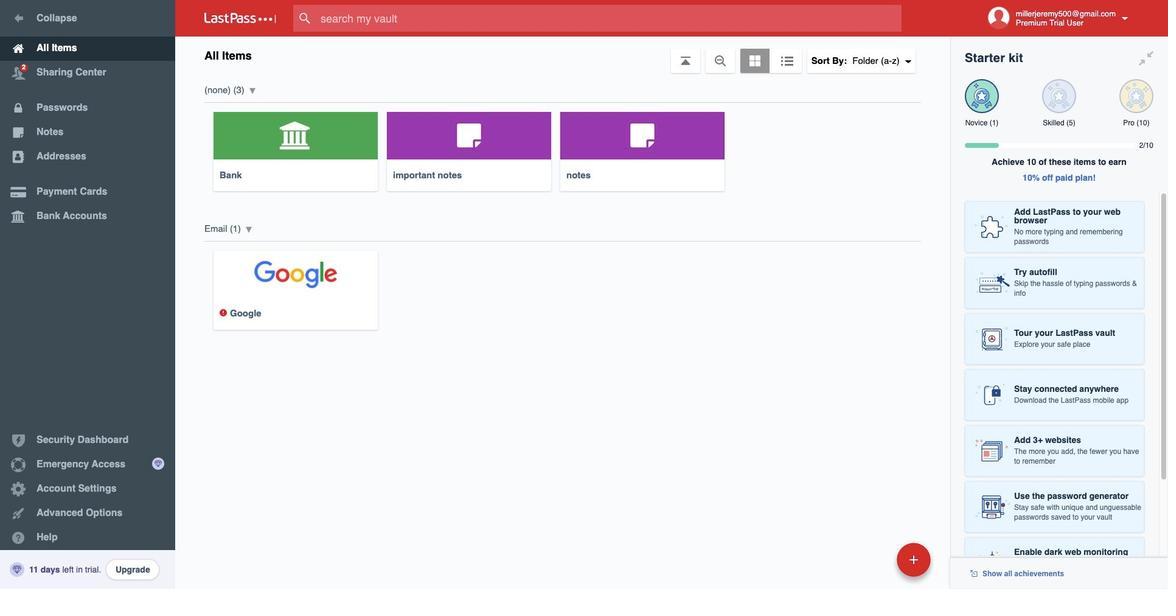 Task type: describe. For each thing, give the bounding box(es) containing it.
search my vault text field
[[293, 5, 926, 32]]

vault options navigation
[[175, 37, 951, 73]]

lastpass image
[[205, 13, 276, 24]]

new item element
[[814, 542, 936, 577]]

main navigation navigation
[[0, 0, 175, 589]]



Task type: vqa. For each thing, say whether or not it's contained in the screenshot.
the Search search field
yes



Task type: locate. For each thing, give the bounding box(es) containing it.
Search search field
[[293, 5, 926, 32]]

new item navigation
[[814, 539, 939, 589]]



